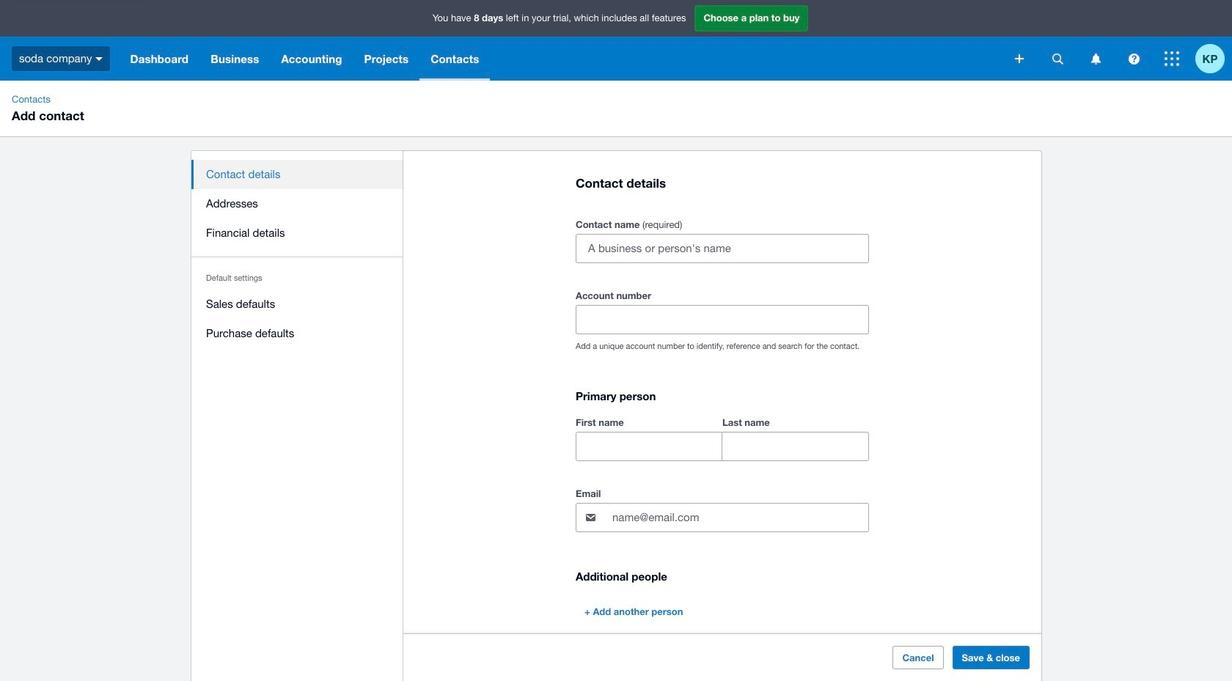Task type: locate. For each thing, give the bounding box(es) containing it.
svg image
[[1015, 54, 1024, 63], [96, 57, 103, 61]]

banner
[[0, 0, 1232, 81]]

menu
[[191, 151, 403, 357]]

group
[[576, 414, 869, 461]]

1 horizontal spatial svg image
[[1015, 54, 1024, 63]]

0 horizontal spatial svg image
[[96, 57, 103, 61]]

None field
[[576, 306, 868, 334], [576, 433, 722, 461], [722, 433, 868, 461], [576, 306, 868, 334], [576, 433, 722, 461], [722, 433, 868, 461]]

svg image
[[1165, 51, 1179, 66], [1052, 53, 1063, 64], [1091, 53, 1100, 64], [1128, 53, 1139, 64]]



Task type: describe. For each thing, give the bounding box(es) containing it.
A business or person's name field
[[576, 235, 868, 263]]

name@email.com text field
[[611, 504, 868, 532]]



Task type: vqa. For each thing, say whether or not it's contained in the screenshot.
right svg image
yes



